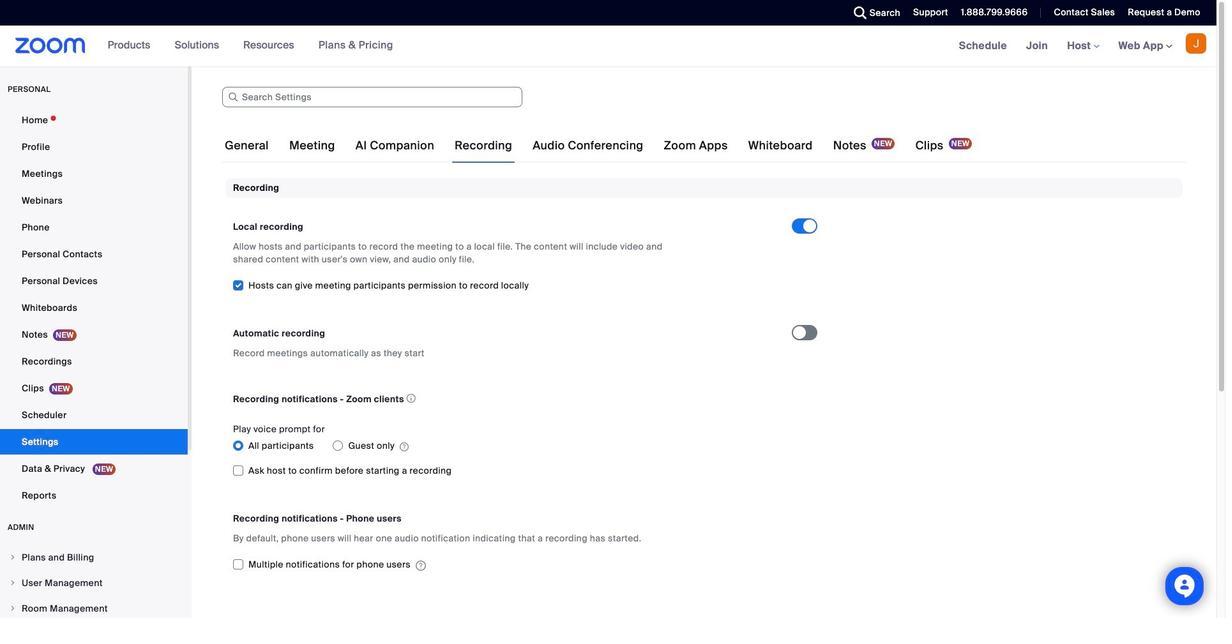 Task type: locate. For each thing, give the bounding box(es) containing it.
right image up right icon
[[9, 554, 17, 562]]

1 menu item from the top
[[0, 546, 188, 570]]

personal menu menu
[[0, 107, 188, 510]]

1 vertical spatial menu item
[[0, 571, 188, 595]]

meetings navigation
[[950, 26, 1217, 67]]

learn more about guest only image
[[400, 442, 409, 453]]

2 vertical spatial menu item
[[0, 597, 188, 618]]

admin menu menu
[[0, 546, 188, 618]]

1 right image from the top
[[9, 554, 17, 562]]

right image down right icon
[[9, 605, 17, 613]]

banner
[[0, 26, 1217, 67]]

right image
[[9, 554, 17, 562], [9, 605, 17, 613]]

recording element
[[226, 178, 1183, 589]]

right image
[[9, 579, 17, 587]]

application
[[233, 391, 781, 408]]

1 vertical spatial right image
[[9, 605, 17, 613]]

0 vertical spatial right image
[[9, 554, 17, 562]]

0 vertical spatial menu item
[[0, 546, 188, 570]]

2 right image from the top
[[9, 605, 17, 613]]

Search Settings text field
[[222, 87, 523, 107]]

tabs of my account settings page tab list
[[222, 128, 975, 164]]

option group
[[233, 436, 792, 456]]

menu item
[[0, 546, 188, 570], [0, 571, 188, 595], [0, 597, 188, 618]]



Task type: vqa. For each thing, say whether or not it's contained in the screenshot.
bottom 'of'
no



Task type: describe. For each thing, give the bounding box(es) containing it.
learn more about multiple notifications for phone users image
[[416, 560, 426, 572]]

info outline image
[[407, 391, 416, 407]]

application inside recording element
[[233, 391, 781, 408]]

profile picture image
[[1186, 33, 1207, 54]]

product information navigation
[[98, 26, 403, 66]]

zoom logo image
[[15, 38, 85, 54]]

3 menu item from the top
[[0, 597, 188, 618]]

2 menu item from the top
[[0, 571, 188, 595]]

option group inside recording element
[[233, 436, 792, 456]]



